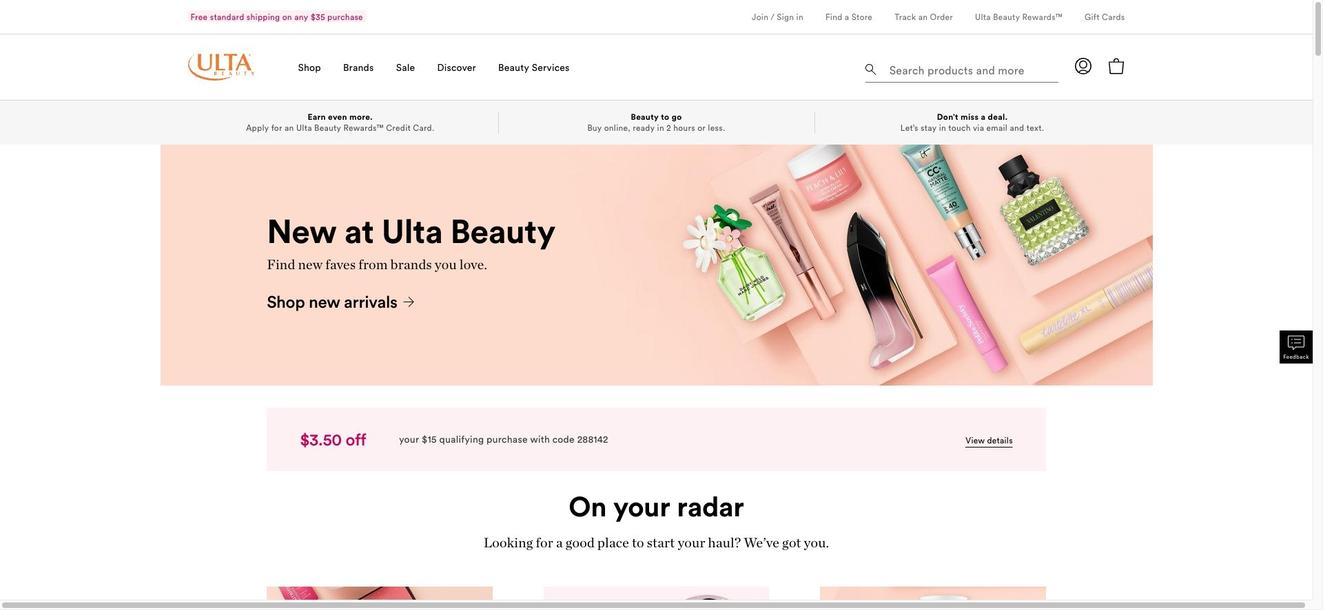 Task type: locate. For each thing, give the bounding box(es) containing it.
None search field
[[866, 52, 1059, 85]]

Search products and more search field
[[888, 55, 1055, 79]]

0 items in bag image
[[1109, 58, 1125, 74]]

log in to your ulta account image
[[1076, 58, 1092, 74]]



Task type: vqa. For each thing, say whether or not it's contained in the screenshot.
Search Field
yes



